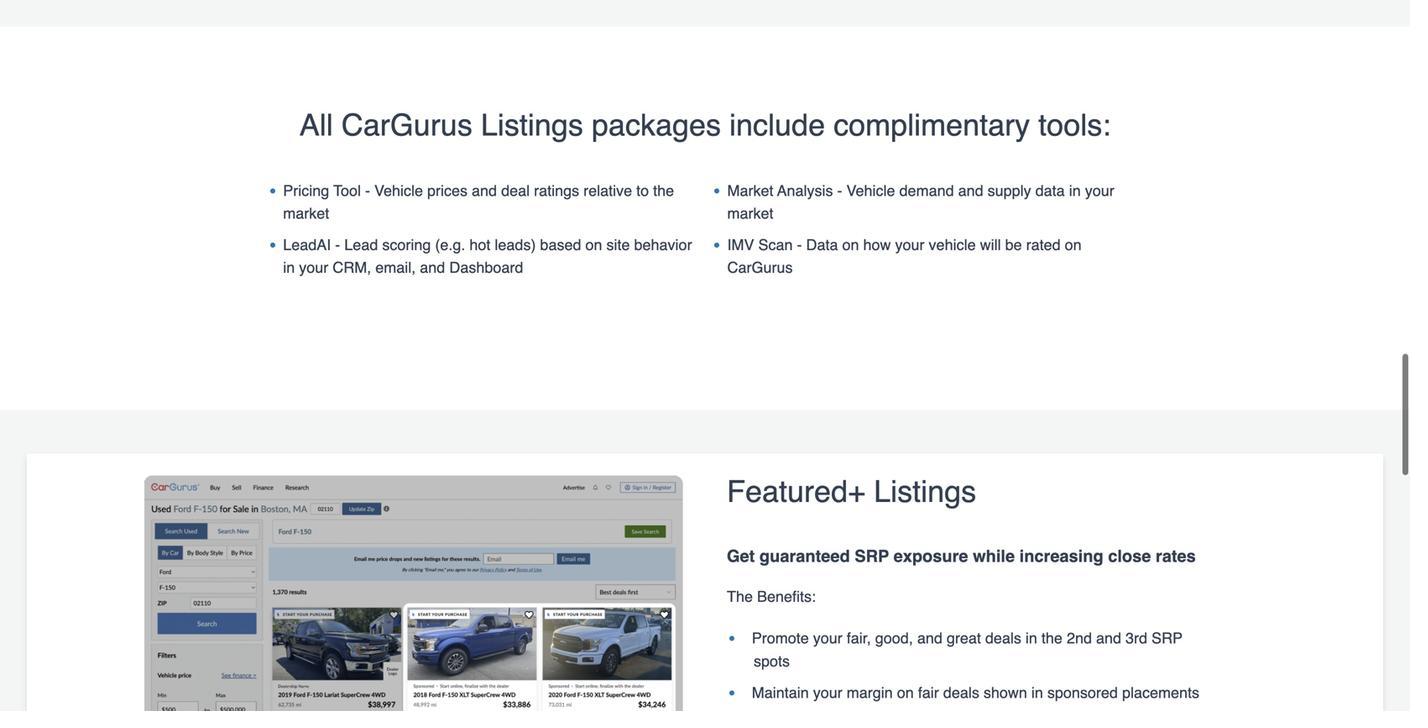 Task type: vqa. For each thing, say whether or not it's contained in the screenshot.
low-
no



Task type: describe. For each thing, give the bounding box(es) containing it.
and left 3rd at the bottom
[[1096, 630, 1122, 647]]

close
[[1108, 547, 1151, 566]]

cargurus inside the 'imv scan - data on how your vehicle will be rated on cargurus'
[[727, 259, 793, 276]]

to
[[636, 182, 649, 199]]

deals inside promote your fair, good, and great deals in the 2nd and 3rd srp spots
[[985, 630, 1022, 647]]

on right rated
[[1065, 236, 1082, 253]]

featured+ tiles image
[[144, 474, 683, 711]]

analysis
[[777, 182, 833, 199]]

the
[[727, 588, 753, 605]]

your inside the 'imv scan - data on how your vehicle will be rated on cargurus'
[[895, 236, 925, 253]]

- for pricing
[[365, 182, 370, 199]]

leads)
[[495, 236, 536, 253]]

crm,
[[333, 259, 371, 276]]

increasing
[[1020, 547, 1104, 566]]

site
[[607, 236, 630, 253]]

0 vertical spatial cargurus
[[341, 108, 472, 143]]

sponsored
[[1048, 684, 1118, 701]]

vehicle for prices
[[374, 182, 423, 199]]

leadai
[[283, 236, 331, 253]]

demand
[[900, 182, 954, 199]]

and inside market analysis - vehicle demand and supply data in your market
[[958, 182, 984, 199]]

good,
[[875, 630, 913, 647]]

on left fair
[[897, 684, 914, 701]]

featured+
[[727, 474, 866, 509]]

get guaranteed srp exposure while increasing close rates
[[727, 547, 1196, 566]]

lead
[[344, 236, 378, 253]]

0 horizontal spatial srp
[[855, 547, 889, 566]]

your left margin
[[813, 684, 843, 701]]

market inside market analysis - vehicle demand and supply data in your market
[[727, 205, 774, 222]]

(e.g.
[[435, 236, 465, 253]]

0 vertical spatial listings
[[481, 108, 583, 143]]

hot
[[470, 236, 491, 253]]

and left "great"
[[917, 630, 943, 647]]

tools:
[[1039, 108, 1111, 143]]

will
[[980, 236, 1001, 253]]

the benefits:
[[727, 588, 816, 605]]

promote
[[752, 630, 809, 647]]

market inside pricing tool - vehicle prices and deal ratings relative to the market
[[283, 205, 329, 222]]

include
[[730, 108, 825, 143]]

leadai - lead scoring (e.g. hot leads) based on site behavior in your crm, email, and dashboard
[[283, 236, 692, 276]]

in right shown
[[1032, 684, 1043, 701]]

data
[[806, 236, 838, 253]]

deal
[[501, 182, 530, 199]]

- for imv
[[797, 236, 802, 253]]

complimentary
[[834, 108, 1030, 143]]

behavior
[[634, 236, 692, 253]]

- for market
[[837, 182, 842, 199]]

in inside promote your fair, good, and great deals in the 2nd and 3rd srp spots
[[1026, 630, 1038, 647]]

based
[[540, 236, 581, 253]]

srp inside promote your fair, good, and great deals in the 2nd and 3rd srp spots
[[1152, 630, 1183, 647]]

market
[[727, 182, 774, 199]]

fair
[[918, 684, 939, 701]]

all
[[300, 108, 333, 143]]

and inside the leadai - lead scoring (e.g. hot leads) based on site behavior in your crm, email, and dashboard
[[420, 259, 445, 276]]

market analysis - vehicle demand and supply data in your market
[[727, 182, 1115, 222]]



Task type: locate. For each thing, give the bounding box(es) containing it.
- inside the 'imv scan - data on how your vehicle will be rated on cargurus'
[[797, 236, 802, 253]]

in
[[1069, 182, 1081, 199], [283, 259, 295, 276], [1026, 630, 1038, 647], [1032, 684, 1043, 701]]

vehicle
[[374, 182, 423, 199], [847, 182, 895, 199]]

1 vertical spatial deals
[[943, 684, 980, 701]]

1 vertical spatial the
[[1042, 630, 1063, 647]]

relative
[[584, 182, 632, 199]]

0 horizontal spatial deals
[[943, 684, 980, 701]]

scan
[[758, 236, 793, 253]]

0 horizontal spatial the
[[653, 182, 674, 199]]

in inside the leadai - lead scoring (e.g. hot leads) based on site behavior in your crm, email, and dashboard
[[283, 259, 295, 276]]

and
[[472, 182, 497, 199], [958, 182, 984, 199], [420, 259, 445, 276], [917, 630, 943, 647], [1096, 630, 1122, 647]]

vehicle
[[929, 236, 976, 253]]

on left "how"
[[842, 236, 859, 253]]

the inside promote your fair, good, and great deals in the 2nd and 3rd srp spots
[[1042, 630, 1063, 647]]

shown
[[984, 684, 1027, 701]]

deals
[[985, 630, 1022, 647], [943, 684, 980, 701]]

while
[[973, 547, 1015, 566]]

- right 'analysis'
[[837, 182, 842, 199]]

- inside market analysis - vehicle demand and supply data in your market
[[837, 182, 842, 199]]

1 horizontal spatial srp
[[1152, 630, 1183, 647]]

scoring
[[382, 236, 431, 253]]

1 horizontal spatial cargurus
[[727, 259, 793, 276]]

cargurus
[[341, 108, 472, 143], [727, 259, 793, 276]]

vehicle inside pricing tool - vehicle prices and deal ratings relative to the market
[[374, 182, 423, 199]]

- left lead
[[335, 236, 340, 253]]

1 vertical spatial cargurus
[[727, 259, 793, 276]]

get
[[727, 547, 755, 566]]

in inside market analysis - vehicle demand and supply data in your market
[[1069, 182, 1081, 199]]

- inside pricing tool - vehicle prices and deal ratings relative to the market
[[365, 182, 370, 199]]

tool
[[333, 182, 361, 199]]

2nd
[[1067, 630, 1092, 647]]

margin
[[847, 684, 893, 701]]

0 horizontal spatial cargurus
[[341, 108, 472, 143]]

how
[[863, 236, 891, 253]]

-
[[365, 182, 370, 199], [837, 182, 842, 199], [335, 236, 340, 253], [797, 236, 802, 253]]

1 horizontal spatial market
[[727, 205, 774, 222]]

market down market
[[727, 205, 774, 222]]

prices
[[427, 182, 468, 199]]

0 horizontal spatial market
[[283, 205, 329, 222]]

in down leadai
[[283, 259, 295, 276]]

on inside the leadai - lead scoring (e.g. hot leads) based on site behavior in your crm, email, and dashboard
[[586, 236, 602, 253]]

guaranteed
[[760, 547, 850, 566]]

vehicle left prices
[[374, 182, 423, 199]]

and left supply
[[958, 182, 984, 199]]

vehicle inside market analysis - vehicle demand and supply data in your market
[[847, 182, 895, 199]]

the left 2nd
[[1042, 630, 1063, 647]]

in right data
[[1069, 182, 1081, 199]]

cargurus down scan
[[727, 259, 793, 276]]

deals right fair
[[943, 684, 980, 701]]

ratings
[[534, 182, 579, 199]]

your down leadai
[[299, 259, 328, 276]]

supply
[[988, 182, 1031, 199]]

your
[[1085, 182, 1115, 199], [895, 236, 925, 253], [299, 259, 328, 276], [813, 630, 843, 647], [813, 684, 843, 701]]

deals right "great"
[[985, 630, 1022, 647]]

your right data
[[1085, 182, 1115, 199]]

3rd
[[1126, 630, 1148, 647]]

be
[[1005, 236, 1022, 253]]

1 horizontal spatial the
[[1042, 630, 1063, 647]]

on left 'site'
[[586, 236, 602, 253]]

email,
[[375, 259, 416, 276]]

imv
[[727, 236, 754, 253]]

srp right 3rd at the bottom
[[1152, 630, 1183, 647]]

market
[[283, 205, 329, 222], [727, 205, 774, 222]]

your left fair,
[[813, 630, 843, 647]]

promote your fair, good, and great deals in the 2nd and 3rd srp spots
[[752, 630, 1183, 670]]

on
[[586, 236, 602, 253], [842, 236, 859, 253], [1065, 236, 1082, 253], [897, 684, 914, 701]]

and down "(e.g."
[[420, 259, 445, 276]]

1 vertical spatial listings
[[874, 474, 976, 509]]

0 vertical spatial deals
[[985, 630, 1022, 647]]

- left data
[[797, 236, 802, 253]]

1 market from the left
[[283, 205, 329, 222]]

fair,
[[847, 630, 871, 647]]

1 horizontal spatial vehicle
[[847, 182, 895, 199]]

great
[[947, 630, 981, 647]]

maintain your margin on fair deals shown in sponsored placements
[[752, 684, 1200, 701]]

data
[[1036, 182, 1065, 199]]

featured+ listings
[[727, 474, 976, 509]]

srp
[[855, 547, 889, 566], [1152, 630, 1183, 647]]

in left 2nd
[[1026, 630, 1038, 647]]

the right to
[[653, 182, 674, 199]]

listings up deal
[[481, 108, 583, 143]]

1 vertical spatial srp
[[1152, 630, 1183, 647]]

vehicle up "how"
[[847, 182, 895, 199]]

- inside the leadai - lead scoring (e.g. hot leads) based on site behavior in your crm, email, and dashboard
[[335, 236, 340, 253]]

srp left exposure
[[855, 547, 889, 566]]

imv scan - data on how your vehicle will be rated on cargurus
[[727, 236, 1082, 276]]

dashboard
[[449, 259, 523, 276]]

vehicle for demand
[[847, 182, 895, 199]]

0 vertical spatial the
[[653, 182, 674, 199]]

your inside the leadai - lead scoring (e.g. hot leads) based on site behavior in your crm, email, and dashboard
[[299, 259, 328, 276]]

all cargurus listings packages include complimentary tools:
[[300, 108, 1111, 143]]

0 vertical spatial srp
[[855, 547, 889, 566]]

rates
[[1156, 547, 1196, 566]]

2 market from the left
[[727, 205, 774, 222]]

and inside pricing tool - vehicle prices and deal ratings relative to the market
[[472, 182, 497, 199]]

packages
[[592, 108, 721, 143]]

listings up exposure
[[874, 474, 976, 509]]

listings
[[481, 108, 583, 143], [874, 474, 976, 509]]

0 horizontal spatial vehicle
[[374, 182, 423, 199]]

your inside market analysis - vehicle demand and supply data in your market
[[1085, 182, 1115, 199]]

the
[[653, 182, 674, 199], [1042, 630, 1063, 647]]

spots
[[754, 653, 790, 670]]

exposure
[[894, 547, 968, 566]]

maintain
[[752, 684, 809, 701]]

the inside pricing tool - vehicle prices and deal ratings relative to the market
[[653, 182, 674, 199]]

benefits:
[[757, 588, 816, 605]]

- right tool
[[365, 182, 370, 199]]

1 horizontal spatial deals
[[985, 630, 1022, 647]]

placements
[[1122, 684, 1200, 701]]

2 vehicle from the left
[[847, 182, 895, 199]]

and left deal
[[472, 182, 497, 199]]

market down pricing
[[283, 205, 329, 222]]

1 vehicle from the left
[[374, 182, 423, 199]]

pricing tool - vehicle prices and deal ratings relative to the market
[[283, 182, 674, 222]]

1 horizontal spatial listings
[[874, 474, 976, 509]]

rated
[[1026, 236, 1061, 253]]

your right "how"
[[895, 236, 925, 253]]

0 horizontal spatial listings
[[481, 108, 583, 143]]

your inside promote your fair, good, and great deals in the 2nd and 3rd srp spots
[[813, 630, 843, 647]]

cargurus up prices
[[341, 108, 472, 143]]

pricing
[[283, 182, 329, 199]]



